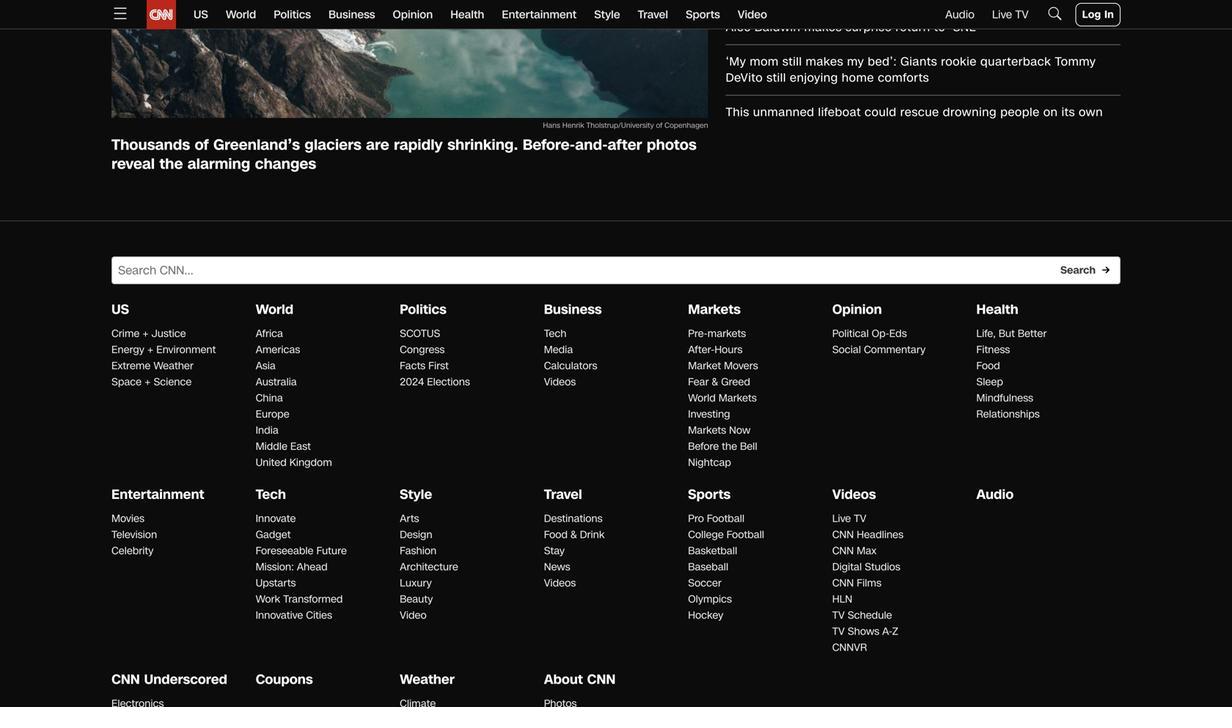 Task type: describe. For each thing, give the bounding box(es) containing it.
innovate
[[256, 512, 296, 526]]

quarterback
[[981, 53, 1051, 70]]

tv left search icon
[[1015, 7, 1029, 22]]

1 vertical spatial football
[[727, 528, 764, 542]]

1 vertical spatial entertainment
[[111, 486, 204, 504]]

1 horizontal spatial entertainment link
[[502, 0, 577, 29]]

crime + justice link
[[111, 327, 186, 341]]

india
[[256, 424, 279, 438]]

united kingdom link
[[256, 456, 332, 470]]

weather inside crime + justice energy + environment extreme weather space + science
[[154, 359, 194, 373]]

tv up cnn headlines link
[[854, 512, 867, 526]]

baseball
[[688, 560, 728, 575]]

tv down hln
[[832, 609, 845, 623]]

live for live tv cnn headlines cnn max digital studios cnn films hln tv schedule tv shows a-z cnnvr
[[832, 512, 851, 526]]

0 vertical spatial markets
[[688, 301, 741, 319]]

0 vertical spatial business link
[[329, 0, 375, 29]]

audio for bottom audio link
[[977, 486, 1014, 504]]

0 horizontal spatial tech link
[[256, 486, 286, 504]]

0 vertical spatial video link
[[738, 0, 767, 29]]

food link
[[977, 359, 1000, 373]]

weather link
[[400, 671, 455, 690]]

mom
[[750, 53, 779, 70]]

food inside destinations food & drink stay news videos
[[544, 528, 568, 542]]

1 vertical spatial videos link
[[832, 486, 876, 504]]

schedule
[[848, 609, 892, 623]]

1 vertical spatial health link
[[977, 301, 1019, 319]]

tv schedule link
[[832, 609, 892, 623]]

0 vertical spatial video
[[738, 7, 767, 22]]

facts
[[400, 359, 426, 373]]

people
[[1001, 104, 1040, 121]]

search button
[[1056, 259, 1121, 282]]

2 vertical spatial videos link
[[544, 577, 576, 591]]

extreme weather link
[[111, 359, 194, 373]]

market
[[688, 359, 721, 373]]

cnnvr link
[[832, 641, 867, 655]]

still right devito
[[767, 70, 786, 86]]

work
[[256, 593, 280, 607]]

hockey link
[[688, 609, 724, 623]]

live tv cnn headlines cnn max digital studios cnn films hln tv schedule tv shows a-z cnnvr
[[832, 512, 904, 655]]

calculators link
[[544, 359, 597, 373]]

0 horizontal spatial politics link
[[274, 0, 311, 29]]

food inside life, but better fitness food sleep mindfulness relationships
[[977, 359, 1000, 373]]

its
[[1062, 104, 1075, 121]]

business for topmost business link
[[329, 7, 375, 22]]

investing link
[[688, 407, 730, 422]]

0 vertical spatial sports link
[[686, 0, 720, 29]]

are
[[366, 135, 389, 156]]

before-
[[523, 135, 575, 156]]

the inside thousands of greenland's glaciers are rapidly shrinking. before-and-after photos reveal the alarming changes
[[159, 154, 183, 175]]

first
[[428, 359, 449, 373]]

pre-markets after-hours market movers fear & greed world markets investing markets now before the bell nightcap
[[688, 327, 758, 470]]

us for the top us link
[[194, 7, 208, 22]]

a-
[[882, 625, 892, 639]]

1 vertical spatial markets
[[719, 391, 757, 406]]

0 vertical spatial us link
[[194, 0, 208, 29]]

architecture link
[[400, 560, 458, 575]]

1 vertical spatial sports link
[[688, 486, 731, 504]]

0 horizontal spatial video link
[[400, 609, 427, 623]]

0 horizontal spatial entertainment link
[[111, 486, 204, 504]]

films
[[857, 577, 882, 591]]

cnn up digital
[[832, 544, 854, 559]]

my
[[847, 53, 864, 70]]

life,
[[977, 327, 996, 341]]

pro
[[688, 512, 704, 526]]

log in
[[1082, 7, 1114, 22]]

0 horizontal spatial us link
[[111, 301, 129, 319]]

architecture
[[400, 560, 458, 575]]

0 vertical spatial +
[[142, 327, 149, 341]]

audio for top audio link
[[945, 7, 975, 22]]

fashion link
[[400, 544, 437, 559]]

drink
[[580, 528, 605, 542]]

1 vertical spatial style
[[400, 486, 432, 504]]

hln link
[[832, 593, 853, 607]]

social commentary link
[[832, 343, 926, 357]]

cnn underscored link
[[111, 671, 227, 690]]

americas link
[[256, 343, 300, 357]]

cnn up cnn max link
[[832, 528, 854, 542]]

Search text field
[[111, 257, 1121, 285]]

hours
[[715, 343, 743, 357]]

thousands of greenland's glaciers are rapidly shrinking. before-and-after photos reveal the alarming changes
[[111, 135, 697, 175]]

photos
[[647, 135, 697, 156]]

news
[[544, 560, 570, 575]]

1 vertical spatial opinion
[[832, 301, 882, 319]]

alarming
[[188, 154, 250, 175]]

basketball link
[[688, 544, 737, 559]]

of inside thousands of greenland's glaciers are rapidly shrinking. before-and-after photos reveal the alarming changes
[[195, 135, 209, 156]]

cnn underscored
[[111, 671, 227, 690]]

better
[[1018, 327, 1047, 341]]

africa americas asia australia china europe india middle east united kingdom
[[256, 327, 332, 470]]

headlines
[[857, 528, 904, 542]]

australia link
[[256, 375, 297, 390]]

media
[[544, 343, 573, 357]]

thousands of greenland's glaciers are rapidly shrinking. before-and-after photos reveal the alarming changes link
[[111, 135, 708, 175]]

arts link
[[400, 512, 419, 526]]

scotus congress facts first 2024 elections
[[400, 327, 470, 390]]

cnn up hln 'link'
[[832, 577, 854, 591]]

return
[[896, 19, 930, 35]]

on
[[1044, 104, 1058, 121]]

1 horizontal spatial style link
[[594, 0, 620, 29]]

about cnn link
[[544, 671, 616, 690]]

rookie
[[941, 53, 977, 70]]

0 vertical spatial travel
[[638, 7, 668, 22]]

design link
[[400, 528, 432, 542]]

kingdom
[[290, 456, 332, 470]]

& inside destinations food & drink stay news videos
[[571, 528, 577, 542]]

cnn films link
[[832, 577, 882, 591]]

0 vertical spatial makes
[[804, 19, 842, 35]]

stay link
[[544, 544, 565, 559]]

europe
[[256, 407, 289, 422]]

hans henrik tholstrup/university of copenhagen
[[543, 120, 708, 131]]

coupons link
[[256, 671, 313, 690]]

1 vertical spatial world
[[256, 301, 294, 319]]

politics for the left politics link
[[274, 7, 311, 22]]

devito
[[726, 70, 763, 86]]

live tv
[[992, 7, 1029, 22]]

health for top health "link"
[[451, 7, 484, 22]]

east
[[290, 440, 311, 454]]

henrik
[[562, 120, 584, 131]]

world markets link
[[688, 391, 757, 406]]

tech for tech media calculators videos
[[544, 327, 567, 341]]

markets now link
[[688, 424, 751, 438]]

0 vertical spatial videos link
[[544, 375, 576, 390]]

digital studios link
[[832, 560, 901, 575]]

makes inside 'my mom still makes my bed': giants rookie quarterback tommy devito still enjoying home comforts
[[806, 53, 844, 70]]

tech for tech
[[256, 486, 286, 504]]

0 vertical spatial world link
[[226, 0, 256, 29]]

tv shows a-z link
[[832, 625, 898, 639]]

energy
[[111, 343, 144, 357]]

0 horizontal spatial live tv link
[[832, 512, 867, 526]]

pro football link
[[688, 512, 745, 526]]

mindfulness
[[977, 391, 1034, 406]]

luxury link
[[400, 577, 432, 591]]

'my mom still makes my bed': giants rookie quarterback tommy devito still enjoying home comforts link
[[726, 53, 1121, 86]]

still right 'mom'
[[783, 53, 802, 70]]

changes
[[255, 154, 316, 175]]

africa link
[[256, 327, 283, 341]]

beauty link
[[400, 593, 433, 607]]

videos inside "tech media calculators videos"
[[544, 375, 576, 390]]

media link
[[544, 343, 573, 357]]

0 vertical spatial football
[[707, 512, 745, 526]]

baseball link
[[688, 560, 728, 575]]

1 vertical spatial +
[[147, 343, 154, 357]]

market movers link
[[688, 359, 758, 373]]

1 vertical spatial world link
[[256, 301, 294, 319]]

politics for the bottom politics link
[[400, 301, 447, 319]]



Task type: vqa. For each thing, say whether or not it's contained in the screenshot.


Task type: locate. For each thing, give the bounding box(es) containing it.
1 vertical spatial entertainment link
[[111, 486, 204, 504]]

tech inside "tech media calculators videos"
[[544, 327, 567, 341]]

0 horizontal spatial of
[[195, 135, 209, 156]]

football down pro football link
[[727, 528, 764, 542]]

0 horizontal spatial live
[[832, 512, 851, 526]]

congress
[[400, 343, 445, 357]]

cnnvr
[[832, 641, 867, 655]]

political op-eds social commentary
[[832, 327, 926, 357]]

cnn headlines link
[[832, 528, 904, 542]]

0 vertical spatial travel link
[[638, 0, 668, 29]]

live up cnn headlines link
[[832, 512, 851, 526]]

1 horizontal spatial opinion link
[[832, 301, 882, 319]]

giants
[[901, 53, 938, 70]]

of right the thousands at top
[[195, 135, 209, 156]]

video link down beauty link at the left of the page
[[400, 609, 427, 623]]

markets down greed
[[719, 391, 757, 406]]

before the bell link
[[688, 440, 757, 454]]

style
[[594, 7, 620, 22], [400, 486, 432, 504]]

united
[[256, 456, 287, 470]]

0 vertical spatial sports
[[686, 7, 720, 22]]

video up 'mom'
[[738, 7, 767, 22]]

business
[[329, 7, 375, 22], [544, 301, 602, 319]]

shrinking.
[[448, 135, 518, 156]]

the inside pre-markets after-hours market movers fear & greed world markets investing markets now before the bell nightcap
[[722, 440, 737, 454]]

0 vertical spatial opinion
[[393, 7, 433, 22]]

0 horizontal spatial opinion
[[393, 7, 433, 22]]

the
[[159, 154, 183, 175], [722, 440, 737, 454]]

1 vertical spatial videos
[[832, 486, 876, 504]]

0 vertical spatial business
[[329, 7, 375, 22]]

0 vertical spatial audio
[[945, 7, 975, 22]]

markets up the pre-markets link
[[688, 301, 741, 319]]

& right fear
[[712, 375, 718, 390]]

makes
[[804, 19, 842, 35], [806, 53, 844, 70]]

0 vertical spatial style link
[[594, 0, 620, 29]]

1 vertical spatial politics link
[[400, 301, 447, 319]]

2 vertical spatial videos
[[544, 577, 576, 591]]

04 after.jpg image
[[111, 0, 708, 118]]

0 horizontal spatial tech
[[256, 486, 286, 504]]

0 horizontal spatial opinion link
[[393, 0, 433, 29]]

video link up 'mom'
[[738, 0, 767, 29]]

1 vertical spatial style link
[[400, 486, 432, 504]]

0 horizontal spatial business link
[[329, 0, 375, 29]]

videos down calculators
[[544, 375, 576, 390]]

energy + environment link
[[111, 343, 216, 357]]

0 vertical spatial politics
[[274, 7, 311, 22]]

1 horizontal spatial audio link
[[977, 486, 1014, 504]]

2 vertical spatial markets
[[688, 424, 726, 438]]

sports for the bottommost sports link
[[688, 486, 731, 504]]

0 horizontal spatial business
[[329, 7, 375, 22]]

1 vertical spatial sports
[[688, 486, 731, 504]]

politics link
[[274, 0, 311, 29], [400, 301, 447, 319]]

business for the bottom business link
[[544, 301, 602, 319]]

live right 'snl'
[[992, 7, 1012, 22]]

search icon image
[[1046, 5, 1064, 22]]

1 horizontal spatial opinion
[[832, 301, 882, 319]]

comforts
[[878, 70, 929, 86]]

live for live tv
[[992, 7, 1012, 22]]

0 vertical spatial health link
[[451, 0, 484, 29]]

movies
[[111, 512, 144, 526]]

& inside pre-markets after-hours market movers fear & greed world markets investing markets now before the bell nightcap
[[712, 375, 718, 390]]

could
[[865, 104, 897, 121]]

hans
[[543, 120, 560, 131]]

0 vertical spatial weather
[[154, 359, 194, 373]]

this unmanned lifeboat could rescue drowning people on its own link
[[726, 104, 1121, 121]]

1 horizontal spatial travel
[[638, 7, 668, 22]]

0 horizontal spatial health link
[[451, 0, 484, 29]]

scotus
[[400, 327, 440, 341]]

1 vertical spatial business link
[[544, 301, 602, 319]]

food
[[977, 359, 1000, 373], [544, 528, 568, 542]]

health
[[451, 7, 484, 22], [977, 301, 1019, 319]]

1 vertical spatial tech link
[[256, 486, 286, 504]]

ui arrow right thick image
[[1102, 266, 1111, 275]]

search
[[1061, 263, 1096, 278]]

justice
[[152, 327, 186, 341]]

luxury
[[400, 577, 432, 591]]

0 horizontal spatial the
[[159, 154, 183, 175]]

0 vertical spatial food
[[977, 359, 1000, 373]]

0 horizontal spatial video
[[400, 609, 427, 623]]

0 horizontal spatial audio
[[945, 7, 975, 22]]

0 horizontal spatial travel link
[[544, 486, 582, 504]]

copenhagen
[[665, 120, 708, 131]]

tech link up media in the left of the page
[[544, 327, 567, 341]]

this
[[726, 104, 750, 121]]

before
[[688, 440, 719, 454]]

open menu icon image
[[111, 5, 129, 22]]

1 vertical spatial audio
[[977, 486, 1014, 504]]

celebrity
[[111, 544, 154, 559]]

now
[[729, 424, 751, 438]]

0 vertical spatial &
[[712, 375, 718, 390]]

tech
[[544, 327, 567, 341], [256, 486, 286, 504]]

makes right baldwin
[[804, 19, 842, 35]]

1 horizontal spatial politics
[[400, 301, 447, 319]]

own
[[1079, 104, 1103, 121]]

1 vertical spatial audio link
[[977, 486, 1014, 504]]

destinations
[[544, 512, 603, 526]]

videos link down calculators
[[544, 375, 576, 390]]

1 horizontal spatial health link
[[977, 301, 1019, 319]]

+ right crime
[[142, 327, 149, 341]]

videos down news at the bottom of page
[[544, 577, 576, 591]]

1 vertical spatial food
[[544, 528, 568, 542]]

sports link up pro football link
[[688, 486, 731, 504]]

foreseeable
[[256, 544, 314, 559]]

2024 elections link
[[400, 375, 470, 390]]

makes left my
[[806, 53, 844, 70]]

1 vertical spatial travel link
[[544, 486, 582, 504]]

alec baldwin makes surprise return to 'snl' link
[[726, 19, 1121, 35]]

videos link down news at the bottom of page
[[544, 577, 576, 591]]

fear & greed link
[[688, 375, 750, 390]]

1 horizontal spatial style
[[594, 7, 620, 22]]

middle east link
[[256, 440, 311, 454]]

environment
[[156, 343, 216, 357]]

1 horizontal spatial video link
[[738, 0, 767, 29]]

0 vertical spatial politics link
[[274, 0, 311, 29]]

the right reveal
[[159, 154, 183, 175]]

food & drink link
[[544, 528, 605, 542]]

gadget
[[256, 528, 291, 542]]

0 horizontal spatial food
[[544, 528, 568, 542]]

& down destinations
[[571, 528, 577, 542]]

1 vertical spatial opinion link
[[832, 301, 882, 319]]

live tv link left search icon
[[992, 7, 1029, 22]]

live tv link up cnn headlines link
[[832, 512, 867, 526]]

1 vertical spatial live tv link
[[832, 512, 867, 526]]

0 vertical spatial style
[[594, 7, 620, 22]]

pro football college football basketball baseball soccer olympics hockey
[[688, 512, 764, 623]]

cnn left underscored
[[111, 671, 140, 690]]

thousands
[[111, 135, 190, 156]]

1 vertical spatial us
[[111, 301, 129, 319]]

0 horizontal spatial travel
[[544, 486, 582, 504]]

nightcap
[[688, 456, 731, 470]]

videos inside destinations food & drink stay news videos
[[544, 577, 576, 591]]

upstarts link
[[256, 577, 296, 591]]

food up sleep 'link' on the right
[[977, 359, 1000, 373]]

1 horizontal spatial of
[[656, 120, 663, 131]]

tv up cnnvr link
[[832, 625, 845, 639]]

1 vertical spatial politics
[[400, 301, 447, 319]]

after-
[[688, 343, 715, 357]]

live inside the live tv cnn headlines cnn max digital studios cnn films hln tv schedule tv shows a-z cnnvr
[[832, 512, 851, 526]]

fear
[[688, 375, 709, 390]]

asia
[[256, 359, 276, 373]]

log
[[1082, 7, 1101, 22]]

tech media calculators videos
[[544, 327, 597, 390]]

mission: ahead link
[[256, 560, 328, 575]]

video
[[738, 7, 767, 22], [400, 609, 427, 623]]

1 horizontal spatial tech
[[544, 327, 567, 341]]

0 horizontal spatial entertainment
[[111, 486, 204, 504]]

of up the 'photos'
[[656, 120, 663, 131]]

1 horizontal spatial audio
[[977, 486, 1014, 504]]

sports link left alec
[[686, 0, 720, 29]]

0 vertical spatial the
[[159, 154, 183, 175]]

entertainment link
[[502, 0, 577, 29], [111, 486, 204, 504]]

movers
[[724, 359, 758, 373]]

markets down investing
[[688, 424, 726, 438]]

greed
[[721, 375, 750, 390]]

sports left alec
[[686, 7, 720, 22]]

0 vertical spatial world
[[226, 7, 256, 22]]

videos up cnn headlines link
[[832, 486, 876, 504]]

bed':
[[868, 53, 897, 70]]

world inside pre-markets after-hours market movers fear & greed world markets investing markets now before the bell nightcap
[[688, 391, 716, 406]]

surprise
[[846, 19, 892, 35]]

tech link up innovate link in the bottom left of the page
[[256, 486, 286, 504]]

lifeboat
[[818, 104, 861, 121]]

sports up pro football link
[[688, 486, 731, 504]]

hln
[[832, 593, 853, 607]]

1 vertical spatial health
[[977, 301, 1019, 319]]

markets link
[[688, 301, 741, 319]]

0 vertical spatial tech link
[[544, 327, 567, 341]]

football up college football link
[[707, 512, 745, 526]]

1 vertical spatial us link
[[111, 301, 129, 319]]

+ down "extreme weather" link at the left bottom of the page
[[145, 375, 151, 390]]

destinations link
[[544, 512, 603, 526]]

drowning
[[943, 104, 997, 121]]

sports for the top sports link
[[686, 7, 720, 22]]

video inside arts design fashion architecture luxury beauty video
[[400, 609, 427, 623]]

1 vertical spatial the
[[722, 440, 737, 454]]

home
[[842, 70, 874, 86]]

relationships link
[[977, 407, 1040, 422]]

the down markets now link
[[722, 440, 737, 454]]

0 vertical spatial opinion link
[[393, 0, 433, 29]]

food up stay link
[[544, 528, 568, 542]]

commentary
[[864, 343, 926, 357]]

1 vertical spatial &
[[571, 528, 577, 542]]

enjoying
[[790, 70, 838, 86]]

1 vertical spatial weather
[[400, 671, 455, 690]]

unmanned
[[753, 104, 815, 121]]

india link
[[256, 424, 279, 438]]

0 vertical spatial health
[[451, 7, 484, 22]]

2 vertical spatial +
[[145, 375, 151, 390]]

alec
[[726, 19, 751, 35]]

news link
[[544, 560, 570, 575]]

0 vertical spatial audio link
[[945, 7, 975, 22]]

soccer
[[688, 577, 722, 591]]

0 vertical spatial entertainment
[[502, 7, 577, 22]]

1 horizontal spatial us link
[[194, 0, 208, 29]]

rescue
[[900, 104, 939, 121]]

0 vertical spatial us
[[194, 7, 208, 22]]

us for left us link
[[111, 301, 129, 319]]

1 horizontal spatial weather
[[400, 671, 455, 690]]

after
[[608, 135, 642, 156]]

1 vertical spatial tech
[[256, 486, 286, 504]]

1 horizontal spatial travel link
[[638, 0, 668, 29]]

+ down crime + justice link
[[147, 343, 154, 357]]

video down beauty link at the left of the page
[[400, 609, 427, 623]]

tech up innovate link in the bottom left of the page
[[256, 486, 286, 504]]

health for health "link" to the bottom
[[977, 301, 1019, 319]]

celebrity link
[[111, 544, 154, 559]]

europe link
[[256, 407, 289, 422]]

arts
[[400, 512, 419, 526]]

social
[[832, 343, 861, 357]]

tech up media in the left of the page
[[544, 327, 567, 341]]

elections
[[427, 375, 470, 390]]

videos link up cnn headlines link
[[832, 486, 876, 504]]

cnn right about
[[587, 671, 616, 690]]

1 horizontal spatial business
[[544, 301, 602, 319]]

0 horizontal spatial health
[[451, 7, 484, 22]]

scotus link
[[400, 327, 440, 341]]

1 horizontal spatial tech link
[[544, 327, 567, 341]]

0 vertical spatial live tv link
[[992, 7, 1029, 22]]

politics
[[274, 7, 311, 22], [400, 301, 447, 319]]

Search search field
[[111, 257, 1121, 285]]



